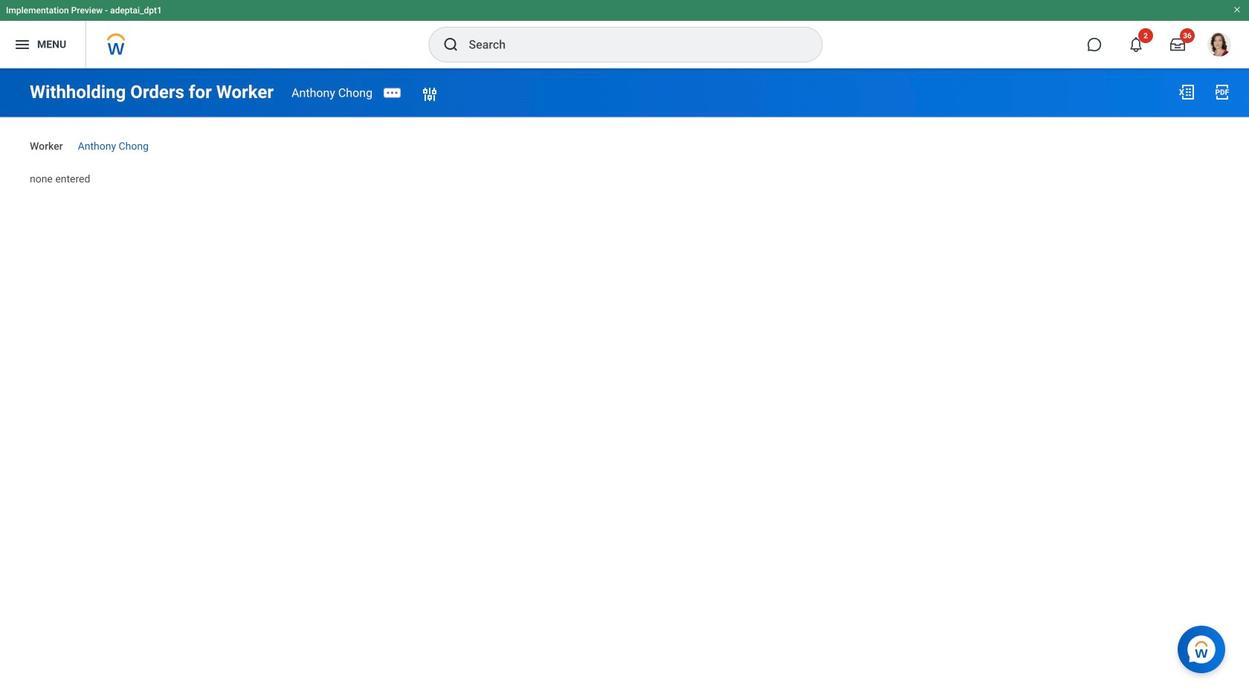 Task type: locate. For each thing, give the bounding box(es) containing it.
search image
[[442, 36, 460, 54]]

banner
[[0, 0, 1249, 68]]

change selection image
[[421, 85, 439, 103]]

profile logan mcneil image
[[1208, 33, 1231, 60]]

justify image
[[13, 36, 31, 54]]

main content
[[0, 68, 1249, 199]]

export to excel image
[[1178, 83, 1196, 101]]



Task type: vqa. For each thing, say whether or not it's contained in the screenshot.
the inbox large IMAGE
yes



Task type: describe. For each thing, give the bounding box(es) containing it.
notifications large image
[[1129, 37, 1144, 52]]

inbox large image
[[1170, 37, 1185, 52]]

Search Workday  search field
[[469, 28, 792, 61]]

close environment banner image
[[1233, 5, 1242, 14]]

view printable version (pdf) image
[[1214, 83, 1231, 101]]



